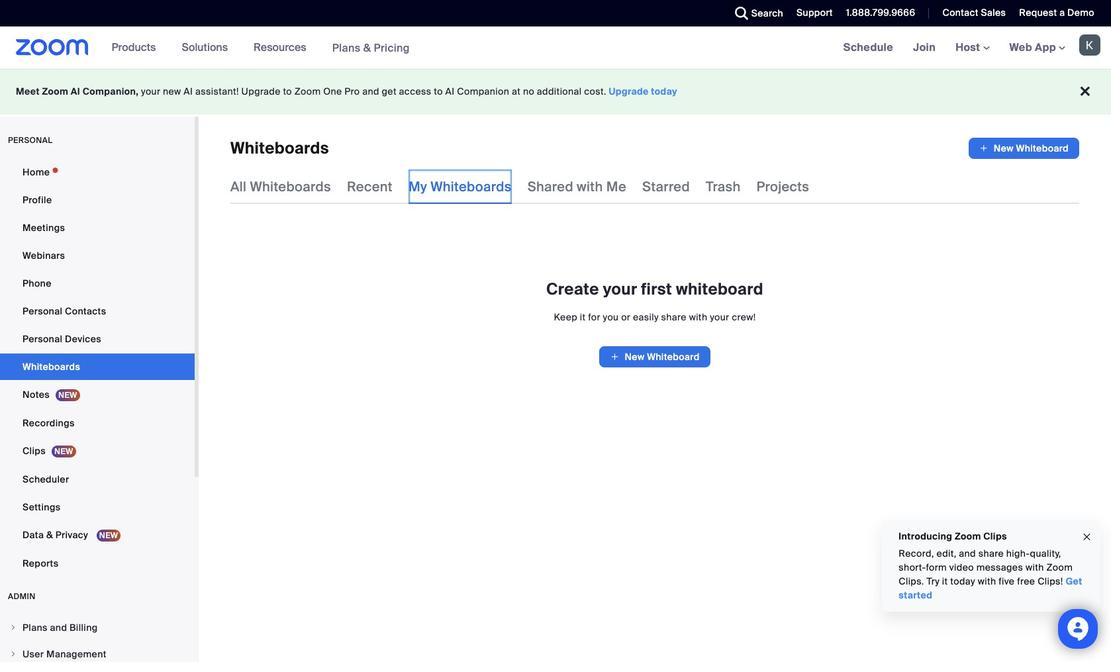 Task type: vqa. For each thing, say whether or not it's contained in the screenshot.
timer image
no



Task type: describe. For each thing, give the bounding box(es) containing it.
projects
[[757, 178, 809, 195]]

contacts
[[65, 305, 106, 317]]

meet
[[16, 85, 40, 97]]

clips link
[[0, 438, 195, 465]]

profile
[[23, 194, 52, 206]]

whiteboards up all whiteboards
[[230, 138, 329, 158]]

3 ai from the left
[[445, 85, 455, 97]]

support
[[797, 7, 833, 19]]

create
[[546, 279, 599, 299]]

whiteboards link
[[0, 354, 195, 380]]

clips inside personal menu menu
[[23, 445, 46, 457]]

1 horizontal spatial new whiteboard
[[994, 142, 1069, 154]]

2 to from the left
[[434, 85, 443, 97]]

plans and billing
[[23, 622, 98, 634]]

join
[[913, 40, 936, 54]]

access
[[399, 85, 432, 97]]

billing
[[70, 622, 98, 634]]

me
[[606, 178, 626, 195]]

shared with me
[[528, 178, 626, 195]]

whiteboard for left new whiteboard dropdown button
[[647, 351, 700, 363]]

keep it for you or easily share with your crew!
[[554, 311, 756, 323]]

trash
[[706, 178, 741, 195]]

resources
[[254, 40, 306, 54]]

pricing
[[374, 41, 410, 55]]

& for pricing
[[363, 41, 371, 55]]

and inside the record, edit, and share high-quality, short-form video messages with zoom clips. try it today with five free clips!
[[959, 548, 976, 560]]

video
[[949, 562, 974, 574]]

scheduler
[[23, 474, 69, 485]]

today inside the record, edit, and share high-quality, short-form video messages with zoom clips. try it today with five free clips!
[[950, 576, 975, 587]]

easily
[[633, 311, 659, 323]]

0 horizontal spatial new whiteboard
[[625, 351, 700, 363]]

record, edit, and share high-quality, short-form video messages with zoom clips. try it today with five free clips!
[[899, 548, 1073, 587]]

companion
[[457, 85, 509, 97]]

all whiteboards
[[230, 178, 331, 195]]

web
[[1010, 40, 1032, 54]]

notes
[[23, 389, 50, 401]]

meetings
[[23, 222, 65, 234]]

form
[[926, 562, 947, 574]]

no
[[523, 85, 535, 97]]

search
[[751, 7, 783, 19]]

meet zoom ai companion, footer
[[0, 69, 1111, 115]]

devices
[[65, 333, 101, 345]]

my
[[409, 178, 427, 195]]

plans for plans & pricing
[[332, 41, 361, 55]]

data & privacy
[[23, 529, 91, 541]]

user management
[[23, 648, 106, 660]]

host
[[956, 40, 983, 54]]

record,
[[899, 548, 934, 560]]

short-
[[899, 562, 926, 574]]

2 upgrade from the left
[[609, 85, 649, 97]]

contact sales
[[943, 7, 1006, 19]]

schedule
[[843, 40, 893, 54]]

settings link
[[0, 494, 195, 521]]

personal devices link
[[0, 326, 195, 352]]

introducing zoom clips
[[899, 530, 1007, 542]]

phone
[[23, 277, 51, 289]]

products button
[[112, 26, 162, 69]]

notes link
[[0, 381, 195, 409]]

create your first whiteboard
[[546, 279, 764, 299]]

edit,
[[937, 548, 956, 560]]

with down whiteboard
[[689, 311, 708, 323]]

home link
[[0, 159, 195, 185]]

try
[[927, 576, 940, 587]]

and inside plans and billing menu item
[[50, 622, 67, 634]]

quality,
[[1030, 548, 1061, 560]]

additional
[[537, 85, 582, 97]]

zoom left 'one'
[[295, 85, 321, 97]]

for
[[588, 311, 601, 323]]

1 vertical spatial clips
[[983, 530, 1007, 542]]

request
[[1019, 7, 1057, 19]]

demo
[[1068, 7, 1095, 19]]

profile picture image
[[1079, 34, 1101, 56]]

privacy
[[55, 529, 88, 541]]

join link
[[903, 26, 946, 69]]

personal devices
[[23, 333, 101, 345]]

get
[[382, 85, 397, 97]]

solutions
[[182, 40, 228, 54]]

whiteboard
[[676, 279, 764, 299]]

upgrade today link
[[609, 85, 678, 97]]

cost.
[[584, 85, 607, 97]]

close image
[[1081, 530, 1092, 545]]

get started link
[[899, 576, 1082, 601]]

new
[[163, 85, 181, 97]]

2 ai from the left
[[184, 85, 193, 97]]

it inside the record, edit, and share high-quality, short-form video messages with zoom clips. try it today with five free clips!
[[942, 576, 948, 587]]

tabs of all whiteboard page tab list
[[230, 170, 809, 204]]

contact
[[943, 7, 979, 19]]

reports
[[23, 558, 59, 570]]

personal menu menu
[[0, 159, 195, 578]]

whiteboards right all
[[250, 178, 331, 195]]

scheduler link
[[0, 466, 195, 493]]

2 horizontal spatial your
[[710, 311, 729, 323]]

1 horizontal spatial your
[[603, 279, 637, 299]]

all
[[230, 178, 247, 195]]

sales
[[981, 7, 1006, 19]]

share inside the record, edit, and share high-quality, short-form video messages with zoom clips. try it today with five free clips!
[[978, 548, 1004, 560]]

today inside meet zoom ai companion, "footer"
[[651, 85, 678, 97]]

personal contacts link
[[0, 298, 195, 325]]

0 horizontal spatial new whiteboard button
[[600, 346, 710, 368]]

schedule link
[[834, 26, 903, 69]]

& for privacy
[[46, 529, 53, 541]]

whiteboard for rightmost new whiteboard dropdown button
[[1016, 142, 1069, 154]]

one
[[323, 85, 342, 97]]

search button
[[725, 0, 787, 26]]



Task type: locate. For each thing, give the bounding box(es) containing it.
new whiteboard application
[[969, 138, 1079, 159], [600, 346, 710, 368]]

0 vertical spatial personal
[[23, 305, 62, 317]]

plans & pricing link
[[332, 41, 410, 55], [332, 41, 410, 55]]

your up 'or'
[[603, 279, 637, 299]]

request a demo link
[[1010, 0, 1111, 26], [1019, 7, 1095, 19]]

solutions button
[[182, 26, 234, 69]]

pro
[[345, 85, 360, 97]]

upgrade right cost.
[[609, 85, 649, 97]]

clips.
[[899, 576, 924, 587]]

add image for rightmost new whiteboard dropdown button
[[979, 142, 989, 155]]

0 horizontal spatial new
[[625, 351, 645, 363]]

2 horizontal spatial and
[[959, 548, 976, 560]]

recordings link
[[0, 410, 195, 436]]

user
[[23, 648, 44, 660]]

and up video
[[959, 548, 976, 560]]

right image for user
[[9, 650, 17, 658]]

1.888.799.9666 button
[[836, 0, 919, 26], [846, 7, 916, 19]]

2 right image from the top
[[9, 650, 17, 658]]

your left crew!
[[710, 311, 729, 323]]

with
[[577, 178, 603, 195], [689, 311, 708, 323], [1026, 562, 1044, 574], [978, 576, 996, 587]]

get
[[1066, 576, 1082, 587]]

1 vertical spatial add image
[[610, 350, 619, 364]]

to right access
[[434, 85, 443, 97]]

to
[[283, 85, 292, 97], [434, 85, 443, 97]]

right image inside user management menu item
[[9, 650, 17, 658]]

zoom
[[42, 85, 68, 97], [295, 85, 321, 97], [955, 530, 981, 542], [1046, 562, 1073, 574]]

1 horizontal spatial &
[[363, 41, 371, 55]]

home
[[23, 166, 50, 178]]

new whiteboard button
[[969, 138, 1079, 159], [600, 346, 710, 368]]

it left for
[[580, 311, 586, 323]]

clips up scheduler
[[23, 445, 46, 457]]

companion,
[[83, 85, 139, 97]]

1 horizontal spatial and
[[362, 85, 379, 97]]

webinars
[[23, 250, 65, 262]]

admin menu menu
[[0, 615, 195, 662]]

1 horizontal spatial today
[[950, 576, 975, 587]]

0 vertical spatial &
[[363, 41, 371, 55]]

right image inside plans and billing menu item
[[9, 624, 17, 632]]

product information navigation
[[102, 26, 420, 70]]

whiteboards right my
[[431, 178, 512, 195]]

clips up high-
[[983, 530, 1007, 542]]

with down 'messages'
[[978, 576, 996, 587]]

personal contacts
[[23, 305, 106, 317]]

0 vertical spatial today
[[651, 85, 678, 97]]

zoom up clips!
[[1046, 562, 1073, 574]]

messages
[[976, 562, 1023, 574]]

free
[[1017, 576, 1035, 587]]

plans inside 'product information' navigation
[[332, 41, 361, 55]]

plans for plans and billing
[[23, 622, 48, 634]]

0 vertical spatial new whiteboard
[[994, 142, 1069, 154]]

clips
[[23, 445, 46, 457], [983, 530, 1007, 542]]

1 vertical spatial right image
[[9, 650, 17, 658]]

request a demo
[[1019, 7, 1095, 19]]

zoom up the edit,
[[955, 530, 981, 542]]

host button
[[956, 40, 990, 54]]

recordings
[[23, 417, 75, 429]]

web app
[[1010, 40, 1056, 54]]

right image
[[9, 624, 17, 632], [9, 650, 17, 658]]

whiteboards down personal devices
[[23, 361, 80, 373]]

0 vertical spatial new whiteboard application
[[969, 138, 1079, 159]]

1 vertical spatial today
[[950, 576, 975, 587]]

it
[[580, 311, 586, 323], [942, 576, 948, 587]]

you
[[603, 311, 619, 323]]

0 horizontal spatial to
[[283, 85, 292, 97]]

phone link
[[0, 270, 195, 297]]

right image left user
[[9, 650, 17, 658]]

to down resources dropdown button
[[283, 85, 292, 97]]

1 horizontal spatial whiteboard
[[1016, 142, 1069, 154]]

ai left companion, at the top of page
[[71, 85, 80, 97]]

0 vertical spatial and
[[362, 85, 379, 97]]

1 vertical spatial new whiteboard
[[625, 351, 700, 363]]

share right easily
[[661, 311, 687, 323]]

at
[[512, 85, 521, 97]]

0 vertical spatial your
[[141, 85, 160, 97]]

introducing
[[899, 530, 952, 542]]

whiteboard
[[1016, 142, 1069, 154], [647, 351, 700, 363]]

banner
[[0, 26, 1111, 70]]

right image for plans
[[9, 624, 17, 632]]

1 vertical spatial new whiteboard application
[[600, 346, 710, 368]]

1 right image from the top
[[9, 624, 17, 632]]

0 horizontal spatial upgrade
[[241, 85, 281, 97]]

meetings link
[[0, 215, 195, 241]]

new
[[994, 142, 1014, 154], [625, 351, 645, 363]]

0 vertical spatial whiteboard
[[1016, 142, 1069, 154]]

1 vertical spatial &
[[46, 529, 53, 541]]

personal
[[23, 305, 62, 317], [23, 333, 62, 345]]

high-
[[1006, 548, 1030, 560]]

0 horizontal spatial your
[[141, 85, 160, 97]]

personal
[[8, 135, 53, 146]]

plans & pricing
[[332, 41, 410, 55]]

add image
[[979, 142, 989, 155], [610, 350, 619, 364]]

0 vertical spatial new whiteboard button
[[969, 138, 1079, 159]]

2 personal from the top
[[23, 333, 62, 345]]

and left billing
[[50, 622, 67, 634]]

1 vertical spatial whiteboard
[[647, 351, 700, 363]]

starred
[[642, 178, 690, 195]]

ai
[[71, 85, 80, 97], [184, 85, 193, 97], [445, 85, 455, 97]]

0 vertical spatial right image
[[9, 624, 17, 632]]

personal inside 'link'
[[23, 333, 62, 345]]

1 vertical spatial plans
[[23, 622, 48, 634]]

started
[[899, 589, 932, 601]]

support link
[[787, 0, 836, 26], [797, 7, 833, 19]]

1 vertical spatial your
[[603, 279, 637, 299]]

upgrade
[[241, 85, 281, 97], [609, 85, 649, 97]]

ai left companion
[[445, 85, 455, 97]]

data
[[23, 529, 44, 541]]

2 vertical spatial your
[[710, 311, 729, 323]]

banner containing products
[[0, 26, 1111, 70]]

1 vertical spatial and
[[959, 548, 976, 560]]

&
[[363, 41, 371, 55], [46, 529, 53, 541]]

1 personal from the top
[[23, 305, 62, 317]]

meetings navigation
[[834, 26, 1111, 70]]

1 vertical spatial personal
[[23, 333, 62, 345]]

2 horizontal spatial ai
[[445, 85, 455, 97]]

management
[[46, 648, 106, 660]]

0 horizontal spatial &
[[46, 529, 53, 541]]

with up free at bottom
[[1026, 562, 1044, 574]]

plans up the meet zoom ai companion, your new ai assistant! upgrade to zoom one pro and get access to ai companion at no additional cost. upgrade today
[[332, 41, 361, 55]]

1.888.799.9666
[[846, 7, 916, 19]]

it right the try at the right bottom
[[942, 576, 948, 587]]

my whiteboards
[[409, 178, 512, 195]]

your left new
[[141, 85, 160, 97]]

new for left new whiteboard dropdown button
[[625, 351, 645, 363]]

personal down "personal contacts"
[[23, 333, 62, 345]]

1 horizontal spatial new whiteboard button
[[969, 138, 1079, 159]]

1 horizontal spatial share
[[978, 548, 1004, 560]]

1 horizontal spatial to
[[434, 85, 443, 97]]

1 horizontal spatial upgrade
[[609, 85, 649, 97]]

& inside personal menu menu
[[46, 529, 53, 541]]

zoom logo image
[[16, 39, 88, 56]]

0 horizontal spatial it
[[580, 311, 586, 323]]

meet zoom ai companion, your new ai assistant! upgrade to zoom one pro and get access to ai companion at no additional cost. upgrade today
[[16, 85, 678, 97]]

0 vertical spatial plans
[[332, 41, 361, 55]]

1 horizontal spatial clips
[[983, 530, 1007, 542]]

0 horizontal spatial whiteboard
[[647, 351, 700, 363]]

0 horizontal spatial and
[[50, 622, 67, 634]]

first
[[641, 279, 672, 299]]

1 horizontal spatial it
[[942, 576, 948, 587]]

0 vertical spatial share
[[661, 311, 687, 323]]

personal for personal contacts
[[23, 305, 62, 317]]

& inside 'product information' navigation
[[363, 41, 371, 55]]

share up 'messages'
[[978, 548, 1004, 560]]

1 ai from the left
[[71, 85, 80, 97]]

0 horizontal spatial clips
[[23, 445, 46, 457]]

crew!
[[732, 311, 756, 323]]

with inside tabs of all whiteboard page tab list
[[577, 178, 603, 195]]

your inside meet zoom ai companion, "footer"
[[141, 85, 160, 97]]

personal down phone
[[23, 305, 62, 317]]

0 vertical spatial add image
[[979, 142, 989, 155]]

keep
[[554, 311, 578, 323]]

ai right new
[[184, 85, 193, 97]]

0 vertical spatial it
[[580, 311, 586, 323]]

whiteboards inside personal menu menu
[[23, 361, 80, 373]]

0 horizontal spatial add image
[[610, 350, 619, 364]]

web app button
[[1010, 40, 1066, 54]]

0 horizontal spatial ai
[[71, 85, 80, 97]]

with left me
[[577, 178, 603, 195]]

1 horizontal spatial ai
[[184, 85, 193, 97]]

zoom inside the record, edit, and share high-quality, short-form video messages with zoom clips. try it today with five free clips!
[[1046, 562, 1073, 574]]

plans and billing menu item
[[0, 615, 195, 640]]

2 vertical spatial and
[[50, 622, 67, 634]]

0 horizontal spatial new whiteboard application
[[600, 346, 710, 368]]

data & privacy link
[[0, 522, 195, 549]]

& left the pricing at the left top of the page
[[363, 41, 371, 55]]

1 to from the left
[[283, 85, 292, 97]]

resources button
[[254, 26, 312, 69]]

upgrade down 'product information' navigation
[[241, 85, 281, 97]]

1 vertical spatial new
[[625, 351, 645, 363]]

plans
[[332, 41, 361, 55], [23, 622, 48, 634]]

right image down admin
[[9, 624, 17, 632]]

and left get
[[362, 85, 379, 97]]

0 vertical spatial clips
[[23, 445, 46, 457]]

0 vertical spatial new
[[994, 142, 1014, 154]]

1 upgrade from the left
[[241, 85, 281, 97]]

and inside meet zoom ai companion, "footer"
[[362, 85, 379, 97]]

products
[[112, 40, 156, 54]]

zoom right meet
[[42, 85, 68, 97]]

0 horizontal spatial today
[[651, 85, 678, 97]]

add image for left new whiteboard dropdown button
[[610, 350, 619, 364]]

1 horizontal spatial add image
[[979, 142, 989, 155]]

personal for personal devices
[[23, 333, 62, 345]]

user management menu item
[[0, 642, 195, 662]]

0 horizontal spatial plans
[[23, 622, 48, 634]]

profile link
[[0, 187, 195, 213]]

1 horizontal spatial plans
[[332, 41, 361, 55]]

& right the data
[[46, 529, 53, 541]]

plans up user
[[23, 622, 48, 634]]

1 vertical spatial share
[[978, 548, 1004, 560]]

five
[[999, 576, 1015, 587]]

clips!
[[1038, 576, 1063, 587]]

1 horizontal spatial new whiteboard application
[[969, 138, 1079, 159]]

new for rightmost new whiteboard dropdown button
[[994, 142, 1014, 154]]

1 horizontal spatial new
[[994, 142, 1014, 154]]

reports link
[[0, 550, 195, 577]]

1 vertical spatial new whiteboard button
[[600, 346, 710, 368]]

0 horizontal spatial share
[[661, 311, 687, 323]]

plans inside plans and billing menu item
[[23, 622, 48, 634]]

1 vertical spatial it
[[942, 576, 948, 587]]



